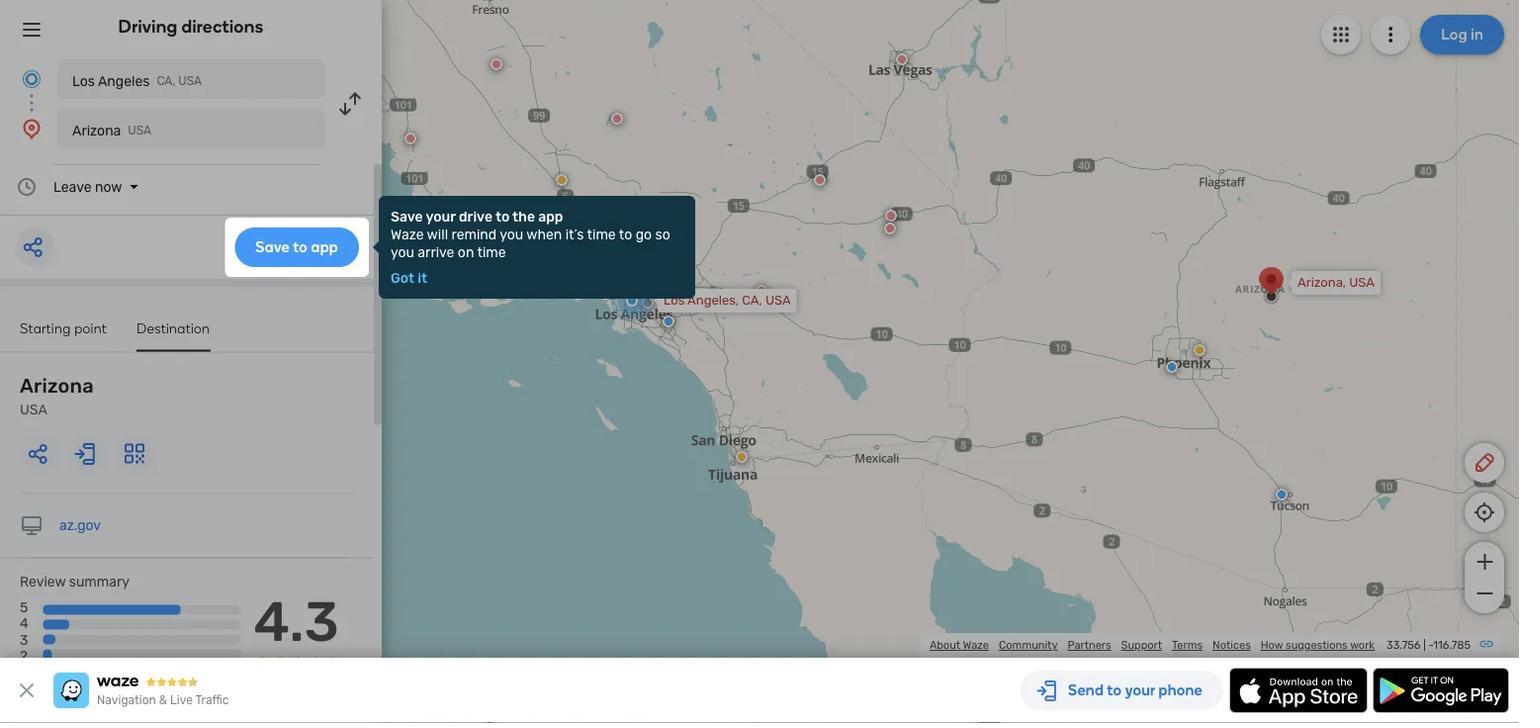 Task type: vqa. For each thing, say whether or not it's contained in the screenshot.
50.6
no



Task type: describe. For each thing, give the bounding box(es) containing it.
about waze link
[[930, 639, 989, 652]]

save your drive to the app waze will remind you when it's time to go so you arrive on time got it
[[391, 208, 670, 286]]

arizona,
[[1298, 275, 1346, 290]]

116.785
[[1434, 639, 1471, 652]]

2
[[20, 647, 28, 664]]

link image
[[1479, 636, 1495, 652]]

destination button
[[137, 320, 210, 352]]

it
[[418, 270, 427, 286]]

community
[[999, 639, 1058, 652]]

1 horizontal spatial time
[[587, 226, 616, 242]]

33.756 | -116.785
[[1387, 639, 1471, 652]]

on
[[458, 244, 474, 260]]

usa right angeles,
[[766, 293, 791, 308]]

partners link
[[1068, 639, 1112, 652]]

community link
[[999, 639, 1058, 652]]

az.gov
[[59, 517, 101, 534]]

0 vertical spatial arizona
[[72, 122, 121, 138]]

computer image
[[20, 514, 44, 538]]

3
[[20, 631, 28, 648]]

leave
[[53, 179, 92, 195]]

starting
[[20, 320, 71, 336]]

clock image
[[15, 175, 39, 199]]

1 horizontal spatial to
[[619, 226, 632, 242]]

when
[[526, 226, 562, 242]]

|
[[1424, 639, 1426, 652]]

los for angeles
[[72, 73, 95, 89]]

navigation
[[97, 693, 156, 707]]

pencil image
[[1473, 451, 1497, 475]]

arizona, usa
[[1298, 275, 1375, 290]]

usa down los angeles ca, usa
[[128, 124, 152, 138]]

how
[[1261, 639, 1283, 652]]

1 vertical spatial waze
[[963, 639, 989, 652]]

driving directions
[[118, 16, 264, 37]]

got
[[391, 270, 415, 286]]

review summary
[[20, 574, 130, 590]]

1 vertical spatial you
[[391, 244, 414, 260]]

arrive
[[418, 244, 454, 260]]

5
[[20, 600, 28, 616]]

ca, for angeles
[[157, 74, 175, 88]]

point
[[74, 320, 107, 336]]

live
[[170, 693, 193, 707]]

0 horizontal spatial time
[[477, 244, 506, 260]]

starting point button
[[20, 320, 107, 350]]

4
[[20, 615, 28, 632]]

current location image
[[20, 67, 44, 91]]

az.gov link
[[59, 517, 101, 534]]

zoom out image
[[1472, 582, 1497, 605]]

partners
[[1068, 639, 1112, 652]]

directions
[[182, 16, 264, 37]]

usa down starting point button
[[20, 402, 47, 418]]

1 vertical spatial arizona usa
[[20, 374, 94, 418]]

work
[[1350, 639, 1375, 652]]



Task type: locate. For each thing, give the bounding box(es) containing it.
support
[[1121, 639, 1162, 652]]

support link
[[1121, 639, 1162, 652]]

traffic
[[195, 693, 229, 707]]

app
[[538, 208, 563, 225]]

1 vertical spatial to
[[619, 226, 632, 242]]

0 vertical spatial arizona usa
[[72, 122, 152, 138]]

0 horizontal spatial waze
[[391, 226, 424, 242]]

usa right arizona,
[[1350, 275, 1375, 290]]

to
[[495, 208, 510, 225], [619, 226, 632, 242]]

ca, inside los angeles ca, usa
[[157, 74, 175, 88]]

waze inside save your drive to the app waze will remind you when it's time to go so you arrive on time got it
[[391, 226, 424, 242]]

you up got
[[391, 244, 414, 260]]

arizona usa
[[72, 122, 152, 138], [20, 374, 94, 418]]

0 vertical spatial waze
[[391, 226, 424, 242]]

terms
[[1172, 639, 1203, 652]]

about
[[930, 639, 961, 652]]

it's
[[566, 226, 584, 242]]

arizona usa down angeles
[[72, 122, 152, 138]]

angeles,
[[688, 293, 739, 308]]

the
[[513, 208, 535, 225]]

1 vertical spatial arizona
[[20, 374, 94, 398]]

navigation & live traffic
[[97, 693, 229, 707]]

0 horizontal spatial to
[[495, 208, 510, 225]]

time
[[587, 226, 616, 242], [477, 244, 506, 260]]

remind
[[452, 226, 497, 242]]

los for angeles,
[[664, 293, 685, 308]]

1 horizontal spatial waze
[[963, 639, 989, 652]]

destination
[[137, 320, 210, 336]]

location image
[[20, 117, 44, 140]]

starting point
[[20, 320, 107, 336]]

ca, right angeles
[[157, 74, 175, 88]]

los left angeles
[[72, 73, 95, 89]]

ca, for angeles,
[[742, 293, 762, 308]]

1 vertical spatial time
[[477, 244, 506, 260]]

about waze community partners support terms notices how suggestions work
[[930, 639, 1375, 652]]

5 4 3 2
[[20, 600, 28, 664]]

now
[[95, 179, 122, 195]]

1 horizontal spatial los
[[664, 293, 685, 308]]

0 vertical spatial ca,
[[157, 74, 175, 88]]

summary
[[69, 574, 130, 590]]

suggestions
[[1286, 639, 1348, 652]]

leave now
[[53, 179, 122, 195]]

drive
[[459, 208, 493, 225]]

waze
[[391, 226, 424, 242], [963, 639, 989, 652]]

usa down driving directions
[[178, 74, 202, 88]]

1 vertical spatial los
[[664, 293, 685, 308]]

4.3
[[254, 589, 339, 654]]

los angeles, ca, usa
[[664, 293, 791, 308]]

save
[[391, 208, 423, 225]]

to left the at the top left of page
[[495, 208, 510, 225]]

ca,
[[157, 74, 175, 88], [742, 293, 762, 308]]

to left the go
[[619, 226, 632, 242]]

got it button
[[391, 270, 427, 286]]

0 horizontal spatial los
[[72, 73, 95, 89]]

waze down save at top
[[391, 226, 424, 242]]

arizona down angeles
[[72, 122, 121, 138]]

0 vertical spatial los
[[72, 73, 95, 89]]

&
[[159, 693, 167, 707]]

go
[[636, 226, 652, 242]]

time right it's
[[587, 226, 616, 242]]

how suggestions work link
[[1261, 639, 1375, 652]]

angeles
[[98, 73, 150, 89]]

0 vertical spatial to
[[495, 208, 510, 225]]

driving
[[118, 16, 178, 37]]

zoom in image
[[1472, 550, 1497, 574]]

1 horizontal spatial ca,
[[742, 293, 762, 308]]

los left angeles,
[[664, 293, 685, 308]]

arizona usa down starting point button
[[20, 374, 94, 418]]

0 vertical spatial time
[[587, 226, 616, 242]]

your
[[426, 208, 456, 225]]

1 vertical spatial ca,
[[742, 293, 762, 308]]

notices link
[[1213, 639, 1251, 652]]

x image
[[15, 679, 39, 702]]

0 horizontal spatial ca,
[[157, 74, 175, 88]]

usa
[[178, 74, 202, 88], [128, 124, 152, 138], [1350, 275, 1375, 290], [766, 293, 791, 308], [20, 402, 47, 418]]

terms link
[[1172, 639, 1203, 652]]

review
[[20, 574, 66, 590]]

0 vertical spatial you
[[500, 226, 523, 242]]

0 horizontal spatial you
[[391, 244, 414, 260]]

so
[[655, 226, 670, 242]]

time down remind on the top
[[477, 244, 506, 260]]

1 horizontal spatial you
[[500, 226, 523, 242]]

33.756
[[1387, 639, 1421, 652]]

will
[[427, 226, 448, 242]]

waze right about
[[963, 639, 989, 652]]

arizona
[[72, 122, 121, 138], [20, 374, 94, 398]]

ca, right angeles,
[[742, 293, 762, 308]]

usa inside los angeles ca, usa
[[178, 74, 202, 88]]

los angeles ca, usa
[[72, 73, 202, 89]]

arizona down starting point button
[[20, 374, 94, 398]]

notices
[[1213, 639, 1251, 652]]

you down the at the top left of page
[[500, 226, 523, 242]]

you
[[500, 226, 523, 242], [391, 244, 414, 260]]

-
[[1429, 639, 1434, 652]]

los
[[72, 73, 95, 89], [664, 293, 685, 308]]



